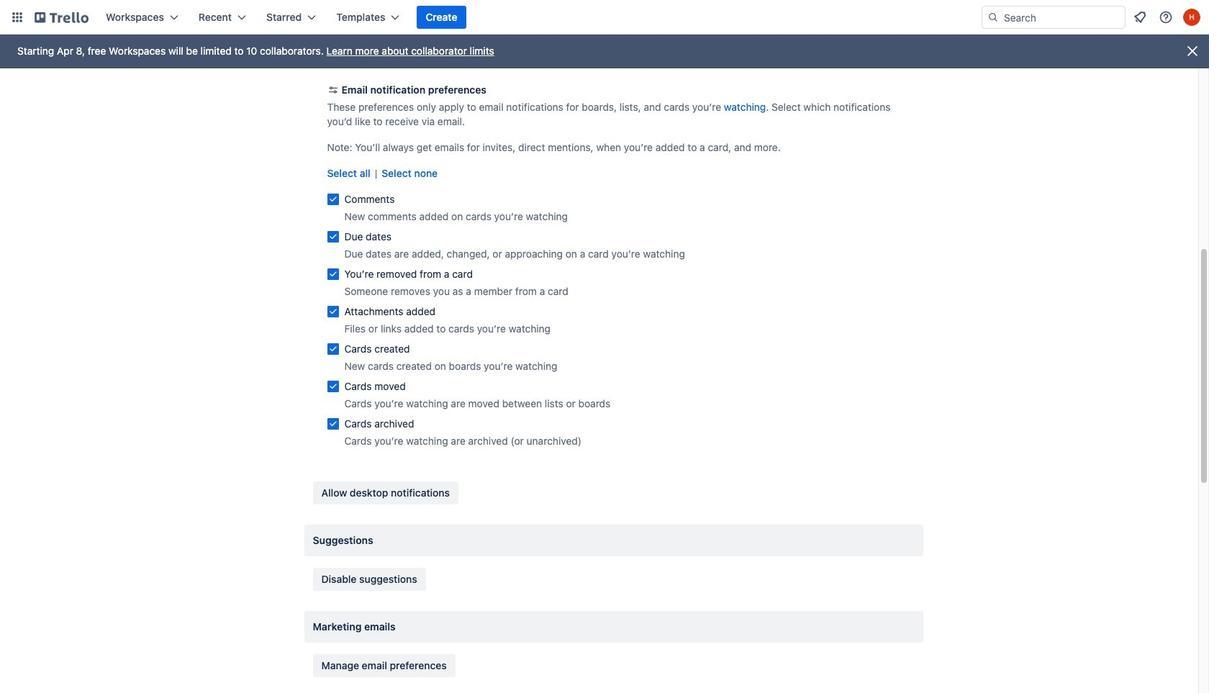 Task type: vqa. For each thing, say whether or not it's contained in the screenshot.
Search field
yes



Task type: describe. For each thing, give the bounding box(es) containing it.
open information menu image
[[1159, 10, 1173, 24]]

search image
[[987, 12, 999, 23]]

primary element
[[0, 0, 1209, 35]]

Search field
[[999, 7, 1125, 27]]

howard (howard38800628) image
[[1183, 9, 1200, 26]]



Task type: locate. For each thing, give the bounding box(es) containing it.
back to home image
[[35, 6, 89, 29]]

0 notifications image
[[1131, 9, 1149, 26]]



